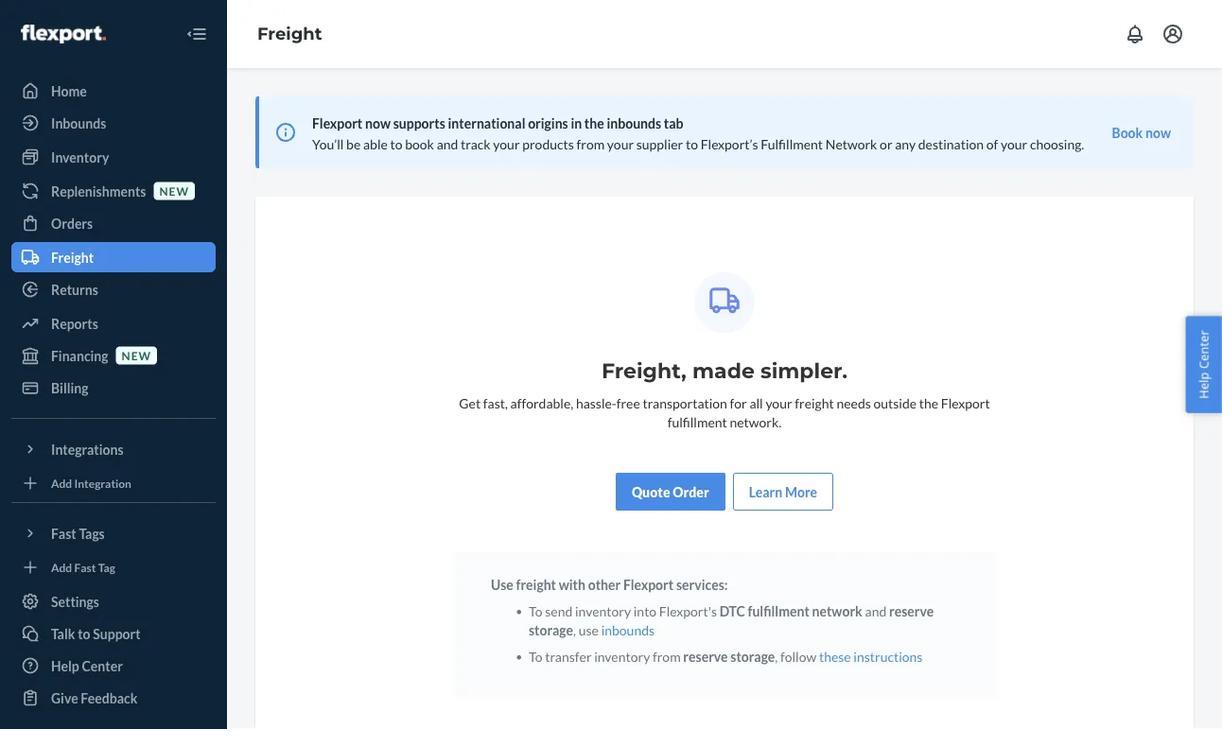 Task type: describe. For each thing, give the bounding box(es) containing it.
support
[[93, 626, 141, 642]]

0 horizontal spatial freight
[[516, 577, 556, 593]]

orders link
[[11, 208, 216, 238]]

tag
[[98, 560, 115, 574]]

tab
[[664, 115, 684, 131]]

get fast, affordable, hassle-free transportation for all your freight needs outside the flexport fulfillment network.
[[459, 395, 990, 430]]

inventory link
[[11, 142, 216, 172]]

use freight with other flexport services:
[[491, 577, 728, 593]]

into
[[634, 603, 657, 619]]

book
[[1112, 124, 1143, 140]]

talk
[[51, 626, 75, 642]]

, use inbounds
[[573, 622, 655, 638]]

orders
[[51, 215, 93, 231]]

book
[[405, 136, 434, 152]]

all
[[750, 395, 763, 411]]

now for book
[[1146, 124, 1171, 140]]

needs
[[837, 395, 871, 411]]

of
[[986, 136, 998, 152]]

0 vertical spatial freight link
[[257, 23, 322, 44]]

get
[[459, 395, 481, 411]]

talk to support
[[51, 626, 141, 642]]

these
[[819, 648, 851, 665]]

add for add integration
[[51, 476, 72, 490]]

book now button
[[1112, 123, 1171, 142]]

new for replenishments
[[159, 184, 189, 198]]

flexport logo image
[[21, 25, 106, 43]]

inventory
[[51, 149, 109, 165]]

flexport's
[[701, 136, 758, 152]]

replenishments
[[51, 183, 146, 199]]

talk to support button
[[11, 619, 216, 649]]

quote order button
[[616, 473, 725, 511]]

international
[[448, 115, 525, 131]]

1 horizontal spatial fulfillment
[[748, 603, 810, 619]]

home link
[[11, 76, 216, 106]]

fast tags
[[51, 525, 105, 542]]

flexport inside get fast, affordable, hassle-free transportation for all your freight needs outside the flexport fulfillment network.
[[941, 395, 990, 411]]

tags
[[79, 525, 105, 542]]

reports
[[51, 315, 98, 332]]

your down international
[[493, 136, 520, 152]]

to inside talk to support button
[[78, 626, 90, 642]]

add fast tag link
[[11, 556, 216, 579]]

track
[[461, 136, 491, 152]]

inbounds
[[51, 115, 106, 131]]

fast,
[[483, 395, 508, 411]]

learn
[[749, 484, 783, 500]]

learn more button
[[749, 482, 817, 501]]

0 horizontal spatial center
[[82, 658, 123, 674]]

any
[[895, 136, 916, 152]]

inventory for send
[[575, 603, 631, 619]]

reserve storage
[[529, 603, 934, 638]]

your right of
[[1001, 136, 1028, 152]]

choosing.
[[1030, 136, 1084, 152]]

freight inside get fast, affordable, hassle-free transportation for all your freight needs outside the flexport fulfillment network.
[[795, 395, 834, 411]]

use
[[491, 577, 513, 593]]

financing
[[51, 348, 108, 364]]

book now
[[1112, 124, 1171, 140]]

send
[[545, 603, 573, 619]]

made
[[692, 358, 755, 384]]

with
[[559, 577, 586, 593]]

inbounds link
[[11, 108, 216, 138]]

help inside button
[[1195, 372, 1212, 399]]

inventory for transfer
[[594, 648, 650, 665]]

instructions
[[854, 648, 923, 665]]

able
[[363, 136, 388, 152]]

0 vertical spatial ,
[[573, 622, 576, 638]]

network
[[812, 603, 863, 619]]

open account menu image
[[1162, 23, 1184, 45]]

or
[[880, 136, 893, 152]]

supports
[[393, 115, 445, 131]]

quote order
[[632, 484, 709, 500]]

billing link
[[11, 373, 216, 403]]

flexport inside flexport now supports international origins in the inbounds tab you'll be able to book and track your products from your supplier to flexport's fulfillment network or any destination of your choosing.
[[312, 115, 363, 131]]

transportation
[[643, 395, 727, 411]]

help center link
[[11, 651, 216, 681]]

products
[[522, 136, 574, 152]]

flexport's
[[659, 603, 717, 619]]

in
[[571, 115, 582, 131]]

1 vertical spatial help
[[51, 658, 79, 674]]

outside
[[874, 395, 917, 411]]

1 horizontal spatial flexport
[[623, 577, 674, 593]]

dtc
[[720, 603, 745, 619]]

free
[[617, 395, 640, 411]]

integrations button
[[11, 434, 216, 464]]

origins
[[528, 115, 568, 131]]

these instructions button
[[819, 647, 923, 666]]

1 vertical spatial fast
[[74, 560, 96, 574]]



Task type: vqa. For each thing, say whether or not it's contained in the screenshot.
right 'CDT'
no



Task type: locate. For each thing, give the bounding box(es) containing it.
fast left tags
[[51, 525, 76, 542]]

reserve down reserve storage
[[683, 648, 728, 665]]

follow
[[780, 648, 817, 665]]

1 horizontal spatial help
[[1195, 372, 1212, 399]]

2 to from the top
[[529, 648, 543, 665]]

use
[[579, 622, 599, 638]]

order
[[673, 484, 709, 500]]

1 vertical spatial new
[[122, 349, 151, 362]]

1 horizontal spatial and
[[865, 603, 887, 619]]

and right network
[[865, 603, 887, 619]]

freight link
[[257, 23, 322, 44], [11, 242, 216, 272]]

0 vertical spatial inventory
[[575, 603, 631, 619]]

fulfillment
[[761, 136, 823, 152]]

1 vertical spatial reserve
[[683, 648, 728, 665]]

inbounds up supplier
[[607, 115, 661, 131]]

other
[[588, 577, 621, 593]]

integrations
[[51, 441, 124, 457]]

learn more link
[[733, 473, 834, 511]]

to send inventory into flexport's dtc fulfillment network and
[[529, 603, 889, 619]]

0 horizontal spatial help center
[[51, 658, 123, 674]]

flexport right outside
[[941, 395, 990, 411]]

to
[[529, 603, 543, 619], [529, 648, 543, 665]]

1 horizontal spatial freight
[[257, 23, 322, 44]]

fast inside dropdown button
[[51, 525, 76, 542]]

and
[[437, 136, 458, 152], [865, 603, 887, 619]]

more
[[785, 484, 817, 500]]

freight
[[795, 395, 834, 411], [516, 577, 556, 593]]

fulfillment
[[668, 414, 727, 430], [748, 603, 810, 619]]

0 horizontal spatial now
[[365, 115, 391, 131]]

your left supplier
[[607, 136, 634, 152]]

0 vertical spatial to
[[529, 603, 543, 619]]

1 vertical spatial inbounds
[[601, 622, 655, 638]]

flexport now supports international origins in the inbounds tab you'll be able to book and track your products from your supplier to flexport's fulfillment network or any destination of your choosing.
[[312, 115, 1084, 152]]

1 horizontal spatial from
[[653, 648, 681, 665]]

0 horizontal spatial reserve
[[683, 648, 728, 665]]

learn more
[[749, 484, 817, 500]]

1 vertical spatial freight
[[516, 577, 556, 593]]

1 horizontal spatial the
[[919, 395, 939, 411]]

0 vertical spatial from
[[577, 136, 605, 152]]

hassle-
[[576, 395, 617, 411]]

help center
[[1195, 330, 1212, 399], [51, 658, 123, 674]]

transfer
[[545, 648, 592, 665]]

1 horizontal spatial ,
[[775, 648, 778, 665]]

fast left tag
[[74, 560, 96, 574]]

1 horizontal spatial freight
[[795, 395, 834, 411]]

0 vertical spatial fulfillment
[[668, 414, 727, 430]]

close navigation image
[[185, 23, 208, 45]]

network.
[[730, 414, 782, 430]]

0 vertical spatial freight
[[257, 23, 322, 44]]

reserve inside reserve storage
[[889, 603, 934, 619]]

your inside get fast, affordable, hassle-free transportation for all your freight needs outside the flexport fulfillment network.
[[766, 395, 792, 411]]

inventory down inbounds button
[[594, 648, 650, 665]]

0 horizontal spatial new
[[122, 349, 151, 362]]

the inside flexport now supports international origins in the inbounds tab you'll be able to book and track your products from your supplier to flexport's fulfillment network or any destination of your choosing.
[[584, 115, 604, 131]]

help
[[1195, 372, 1212, 399], [51, 658, 79, 674]]

freight right use
[[516, 577, 556, 593]]

, left use
[[573, 622, 576, 638]]

to right supplier
[[686, 136, 698, 152]]

to for to transfer inventory from reserve storage , follow these instructions
[[529, 648, 543, 665]]

be
[[346, 136, 361, 152]]

fast tags button
[[11, 518, 216, 549]]

give
[[51, 690, 78, 706]]

1 vertical spatial to
[[529, 648, 543, 665]]

give feedback button
[[11, 683, 216, 713]]

the inside get fast, affordable, hassle-free transportation for all your freight needs outside the flexport fulfillment network.
[[919, 395, 939, 411]]

to left transfer
[[529, 648, 543, 665]]

1 horizontal spatial help center
[[1195, 330, 1212, 399]]

1 horizontal spatial to
[[390, 136, 403, 152]]

help center button
[[1186, 316, 1222, 413]]

0 vertical spatial add
[[51, 476, 72, 490]]

from down inbounds button
[[653, 648, 681, 665]]

0 horizontal spatial fulfillment
[[668, 414, 727, 430]]

now right the book
[[1146, 124, 1171, 140]]

0 horizontal spatial ,
[[573, 622, 576, 638]]

1 vertical spatial ,
[[775, 648, 778, 665]]

0 vertical spatial and
[[437, 136, 458, 152]]

the
[[584, 115, 604, 131], [919, 395, 939, 411]]

inventory up , use inbounds at the bottom of page
[[575, 603, 631, 619]]

from inside flexport now supports international origins in the inbounds tab you'll be able to book and track your products from your supplier to flexport's fulfillment network or any destination of your choosing.
[[577, 136, 605, 152]]

2 vertical spatial flexport
[[623, 577, 674, 593]]

0 horizontal spatial flexport
[[312, 115, 363, 131]]

0 vertical spatial new
[[159, 184, 189, 198]]

returns link
[[11, 274, 216, 305]]

now up able
[[365, 115, 391, 131]]

new up orders link
[[159, 184, 189, 198]]

0 horizontal spatial help
[[51, 658, 79, 674]]

freight link right close navigation icon
[[257, 23, 322, 44]]

1 vertical spatial inventory
[[594, 648, 650, 665]]

returns
[[51, 281, 98, 298]]

fast
[[51, 525, 76, 542], [74, 560, 96, 574]]

, left follow
[[775, 648, 778, 665]]

fulfillment inside get fast, affordable, hassle-free transportation for all your freight needs outside the flexport fulfillment network.
[[668, 414, 727, 430]]

1 horizontal spatial center
[[1195, 330, 1212, 369]]

0 vertical spatial reserve
[[889, 603, 934, 619]]

storage down reserve storage
[[731, 648, 775, 665]]

1 horizontal spatial new
[[159, 184, 189, 198]]

to for to send inventory into flexport's dtc fulfillment network and
[[529, 603, 543, 619]]

you'll
[[312, 136, 344, 152]]

1 vertical spatial the
[[919, 395, 939, 411]]

2 horizontal spatial to
[[686, 136, 698, 152]]

0 vertical spatial freight
[[795, 395, 834, 411]]

1 horizontal spatial now
[[1146, 124, 1171, 140]]

fulfillment down transportation
[[668, 414, 727, 430]]

flexport up you'll
[[312, 115, 363, 131]]

2 horizontal spatial flexport
[[941, 395, 990, 411]]

add fast tag
[[51, 560, 115, 574]]

1 vertical spatial from
[[653, 648, 681, 665]]

0 horizontal spatial the
[[584, 115, 604, 131]]

open notifications image
[[1124, 23, 1147, 45]]

supplier
[[636, 136, 683, 152]]

reserve up instructions
[[889, 603, 934, 619]]

storage
[[529, 622, 573, 638], [731, 648, 775, 665]]

2 add from the top
[[51, 560, 72, 574]]

center
[[1195, 330, 1212, 369], [82, 658, 123, 674]]

freight,
[[602, 358, 687, 384]]

1 to from the top
[[529, 603, 543, 619]]

inbounds down the into
[[601, 622, 655, 638]]

and right book
[[437, 136, 458, 152]]

destination
[[918, 136, 984, 152]]

settings
[[51, 594, 99, 610]]

add up settings
[[51, 560, 72, 574]]

0 vertical spatial fast
[[51, 525, 76, 542]]

new for financing
[[122, 349, 151, 362]]

network
[[826, 136, 877, 152]]

the right outside
[[919, 395, 939, 411]]

freight up returns
[[51, 249, 94, 265]]

0 horizontal spatial storage
[[529, 622, 573, 638]]

1 vertical spatial and
[[865, 603, 887, 619]]

0 vertical spatial flexport
[[312, 115, 363, 131]]

quote
[[632, 484, 670, 500]]

reports link
[[11, 308, 216, 339]]

from
[[577, 136, 605, 152], [653, 648, 681, 665]]

0 horizontal spatial and
[[437, 136, 458, 152]]

1 vertical spatial storage
[[731, 648, 775, 665]]

1 add from the top
[[51, 476, 72, 490]]

1 vertical spatial freight
[[51, 249, 94, 265]]

to left send
[[529, 603, 543, 619]]

0 horizontal spatial to
[[78, 626, 90, 642]]

0 horizontal spatial from
[[577, 136, 605, 152]]

affordable,
[[510, 395, 573, 411]]

freight link up the returns 'link'
[[11, 242, 216, 272]]

services:
[[676, 577, 728, 593]]

freight down simpler.
[[795, 395, 834, 411]]

for
[[730, 395, 747, 411]]

settings link
[[11, 587, 216, 617]]

0 vertical spatial the
[[584, 115, 604, 131]]

inbounds inside flexport now supports international origins in the inbounds tab you'll be able to book and track your products from your supplier to flexport's fulfillment network or any destination of your choosing.
[[607, 115, 661, 131]]

1 vertical spatial freight link
[[11, 242, 216, 272]]

now inside flexport now supports international origins in the inbounds tab you'll be able to book and track your products from your supplier to flexport's fulfillment network or any destination of your choosing.
[[365, 115, 391, 131]]

and inside flexport now supports international origins in the inbounds tab you'll be able to book and track your products from your supplier to flexport's fulfillment network or any destination of your choosing.
[[437, 136, 458, 152]]

help center inside button
[[1195, 330, 1212, 399]]

give feedback
[[51, 690, 138, 706]]

add integration link
[[11, 472, 216, 495]]

1 vertical spatial add
[[51, 560, 72, 574]]

0 vertical spatial storage
[[529, 622, 573, 638]]

flexport
[[312, 115, 363, 131], [941, 395, 990, 411], [623, 577, 674, 593]]

reserve
[[889, 603, 934, 619], [683, 648, 728, 665]]

1 horizontal spatial freight link
[[257, 23, 322, 44]]

inbounds button
[[601, 621, 655, 639]]

freight, made simpler.
[[602, 358, 848, 384]]

from down in
[[577, 136, 605, 152]]

storage inside reserve storage
[[529, 622, 573, 638]]

inbounds
[[607, 115, 661, 131], [601, 622, 655, 638]]

to right able
[[390, 136, 403, 152]]

freight right close navigation icon
[[257, 23, 322, 44]]

0 vertical spatial help center
[[1195, 330, 1212, 399]]

to right 'talk'
[[78, 626, 90, 642]]

1 vertical spatial help center
[[51, 658, 123, 674]]

center inside button
[[1195, 330, 1212, 369]]

now inside button
[[1146, 124, 1171, 140]]

now for flexport
[[365, 115, 391, 131]]

1 horizontal spatial storage
[[731, 648, 775, 665]]

your right all
[[766, 395, 792, 411]]

new down reports link on the left of the page
[[122, 349, 151, 362]]

add
[[51, 476, 72, 490], [51, 560, 72, 574]]

1 vertical spatial center
[[82, 658, 123, 674]]

add integration
[[51, 476, 131, 490]]

the right in
[[584, 115, 604, 131]]

to
[[390, 136, 403, 152], [686, 136, 698, 152], [78, 626, 90, 642]]

1 vertical spatial fulfillment
[[748, 603, 810, 619]]

feedback
[[81, 690, 138, 706]]

1 vertical spatial flexport
[[941, 395, 990, 411]]

0 horizontal spatial freight link
[[11, 242, 216, 272]]

new
[[159, 184, 189, 198], [122, 349, 151, 362]]

0 vertical spatial help
[[1195, 372, 1212, 399]]

0 horizontal spatial freight
[[51, 249, 94, 265]]

1 horizontal spatial reserve
[[889, 603, 934, 619]]

add left integration
[[51, 476, 72, 490]]

to transfer inventory from reserve storage , follow these instructions
[[529, 648, 923, 665]]

fulfillment right dtc at right bottom
[[748, 603, 810, 619]]

storage down send
[[529, 622, 573, 638]]

flexport up the into
[[623, 577, 674, 593]]

add for add fast tag
[[51, 560, 72, 574]]

0 vertical spatial center
[[1195, 330, 1212, 369]]

0 vertical spatial inbounds
[[607, 115, 661, 131]]

billing
[[51, 380, 88, 396]]



